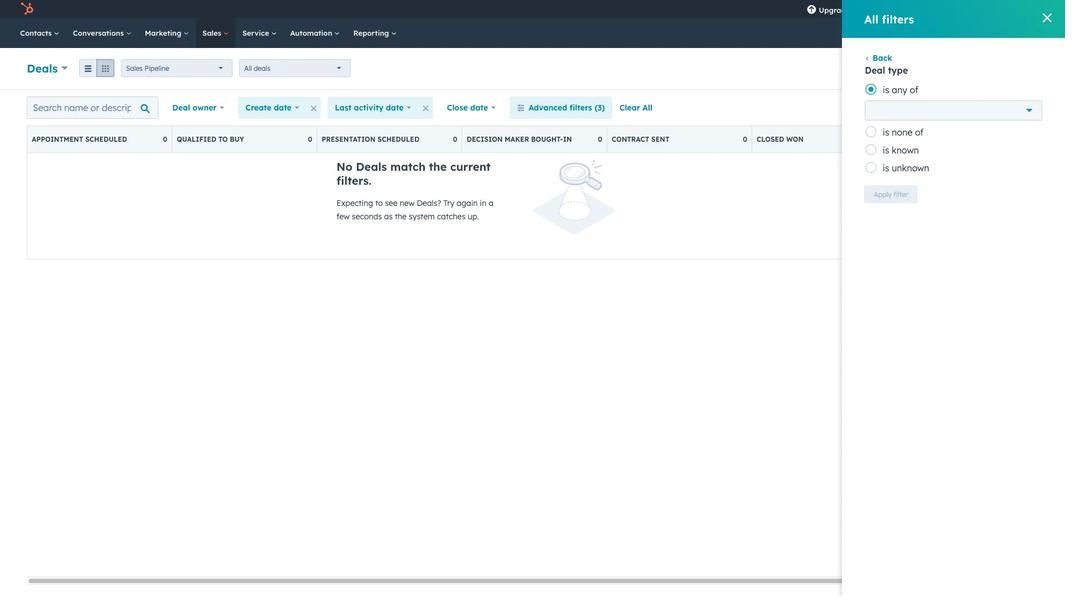 Task type: describe. For each thing, give the bounding box(es) containing it.
deals button
[[27, 60, 68, 76]]

closed for closed lost
[[902, 135, 930, 143]]

the inside the no deals match the current filters.
[[429, 160, 447, 174]]

maker
[[505, 135, 530, 143]]

filter
[[894, 190, 909, 198]]

is known
[[883, 145, 920, 156]]

actions button
[[880, 60, 929, 78]]

to for qualified
[[219, 135, 228, 143]]

in
[[480, 198, 487, 208]]

vhs can fix it! button
[[967, 0, 1051, 18]]

save
[[986, 103, 1005, 112]]

last
[[335, 103, 352, 112]]

create date
[[246, 103, 292, 112]]

save view
[[986, 103, 1025, 112]]

search button
[[1037, 23, 1056, 42]]

0 for appointment scheduled
[[163, 135, 167, 143]]

won
[[787, 135, 804, 143]]

board actions
[[880, 103, 933, 112]]

pipeline
[[145, 64, 169, 72]]

advanced
[[529, 103, 568, 112]]

marketing
[[145, 28, 184, 37]]

date for create date
[[274, 103, 292, 112]]

hubspot link
[[13, 2, 42, 16]]

conversations link
[[66, 18, 138, 48]]

deal owner button
[[165, 97, 232, 119]]

close image
[[1044, 13, 1053, 22]]

marketing link
[[138, 18, 196, 48]]

apply filter
[[875, 190, 909, 198]]

no
[[337, 160, 353, 174]]

0 for closed won
[[889, 135, 893, 143]]

calling icon image
[[866, 4, 877, 14]]

is for is any of
[[883, 84, 890, 95]]

contacts
[[20, 28, 54, 37]]

type
[[889, 65, 909, 76]]

deal for deal owner
[[172, 103, 190, 112]]

enter value image
[[1027, 109, 1034, 116]]

appointment scheduled
[[32, 135, 127, 143]]

match
[[391, 160, 426, 174]]

sales pipeline button
[[121, 59, 233, 77]]

notifications image
[[951, 5, 961, 15]]

back button
[[865, 53, 893, 63]]

help button
[[909, 0, 928, 18]]

can
[[1003, 4, 1016, 13]]

deal for deal type
[[866, 65, 886, 76]]

presentation
[[322, 135, 376, 143]]

sales link
[[196, 18, 236, 48]]

date inside last activity date popup button
[[386, 103, 404, 112]]

up.
[[468, 212, 479, 221]]

qualified
[[177, 135, 217, 143]]

create
[[246, 103, 272, 112]]

unknown
[[893, 162, 930, 174]]

marketplaces button
[[883, 0, 907, 18]]

advanced filters (3) button
[[510, 97, 613, 119]]

automation
[[290, 28, 335, 37]]

clear all button
[[613, 97, 660, 119]]

terry turtle image
[[974, 4, 984, 14]]

search image
[[1042, 29, 1050, 37]]

deal type
[[866, 65, 909, 76]]

clear all
[[620, 103, 653, 112]]

all inside button
[[643, 103, 653, 112]]

qualified to buy
[[177, 135, 244, 143]]

Search name or description search field
[[27, 97, 158, 119]]

marketplaces image
[[890, 5, 900, 15]]

close date button
[[440, 97, 503, 119]]

conversations
[[73, 28, 126, 37]]

deals inside the no deals match the current filters.
[[356, 160, 387, 174]]

sales for sales
[[203, 28, 224, 37]]

service link
[[236, 18, 284, 48]]

known
[[893, 145, 920, 156]]

0 for qualified to buy
[[308, 135, 313, 143]]

date for close date
[[471, 103, 488, 112]]

automation link
[[284, 18, 347, 48]]

filters for all
[[883, 12, 915, 26]]

to for expecting
[[376, 198, 383, 208]]

is none of
[[883, 127, 924, 138]]

clear
[[620, 103, 641, 112]]

current
[[451, 160, 491, 174]]

contacts link
[[13, 18, 66, 48]]

catches
[[437, 212, 466, 221]]

sent
[[652, 135, 670, 143]]

0 for contract sent
[[743, 135, 748, 143]]

deals banner
[[27, 56, 1039, 78]]

reporting
[[354, 28, 391, 37]]

try
[[444, 198, 455, 208]]

reporting link
[[347, 18, 404, 48]]

see
[[385, 198, 398, 208]]

closed for closed won
[[757, 135, 785, 143]]

any
[[893, 84, 908, 95]]

it!
[[1028, 4, 1035, 13]]

0 for presentation scheduled
[[453, 135, 458, 143]]

no deals match the current filters.
[[337, 160, 491, 188]]

menu containing vhs can fix it!
[[799, 0, 1053, 18]]

in
[[563, 135, 572, 143]]

is for is known
[[883, 145, 890, 156]]

deals?
[[417, 198, 442, 208]]

appointment
[[32, 135, 83, 143]]

deals
[[254, 64, 271, 72]]

vhs
[[986, 4, 1001, 13]]



Task type: locate. For each thing, give the bounding box(es) containing it.
system
[[409, 212, 435, 221]]

2 0 from the left
[[308, 135, 313, 143]]

none
[[893, 127, 913, 138]]

date inside create date popup button
[[274, 103, 292, 112]]

sales for sales pipeline
[[126, 64, 143, 72]]

all for all filters
[[865, 12, 879, 26]]

1 vertical spatial deals
[[356, 160, 387, 174]]

1 horizontal spatial the
[[429, 160, 447, 174]]

presentation scheduled
[[322, 135, 420, 143]]

group inside deals banner
[[79, 59, 114, 77]]

service
[[243, 28, 271, 37]]

4 0 from the left
[[598, 135, 603, 143]]

0 for decision maker bought-in
[[598, 135, 603, 143]]

1 horizontal spatial to
[[376, 198, 383, 208]]

all left the marketplaces icon
[[865, 12, 879, 26]]

all
[[865, 12, 879, 26], [244, 64, 252, 72], [643, 103, 653, 112]]

1 horizontal spatial deals
[[356, 160, 387, 174]]

of for is any of
[[911, 84, 919, 95]]

closed up known
[[902, 135, 930, 143]]

is unknown
[[883, 162, 930, 174]]

owner
[[193, 103, 217, 112]]

all filters
[[865, 12, 915, 26]]

1 horizontal spatial sales
[[203, 28, 224, 37]]

again
[[457, 198, 478, 208]]

0 horizontal spatial to
[[219, 135, 228, 143]]

filters for advanced
[[570, 103, 593, 112]]

0 left the "presentation"
[[308, 135, 313, 143]]

deals right no
[[356, 160, 387, 174]]

1 horizontal spatial all
[[643, 103, 653, 112]]

1 is from the top
[[883, 84, 890, 95]]

2 is from the top
[[883, 127, 890, 138]]

to
[[219, 135, 228, 143], [376, 198, 383, 208]]

filters
[[883, 12, 915, 26], [570, 103, 593, 112]]

board
[[880, 103, 903, 112]]

the right as at top left
[[395, 212, 407, 221]]

scheduled up match on the top of the page
[[378, 135, 420, 143]]

is for is none of
[[883, 127, 890, 138]]

date right activity
[[386, 103, 404, 112]]

4 is from the top
[[883, 162, 890, 174]]

is any of
[[883, 84, 919, 95]]

is
[[883, 84, 890, 95], [883, 127, 890, 138], [883, 145, 890, 156], [883, 162, 890, 174]]

2 scheduled from the left
[[378, 135, 420, 143]]

seconds
[[352, 212, 382, 221]]

to left see
[[376, 198, 383, 208]]

a
[[489, 198, 494, 208]]

6 0 from the left
[[889, 135, 893, 143]]

close
[[447, 103, 468, 112]]

upgrade image
[[807, 5, 817, 15]]

of right any on the right of the page
[[911, 84, 919, 95]]

of right none
[[916, 127, 924, 138]]

last activity date
[[335, 103, 404, 112]]

0 horizontal spatial scheduled
[[85, 135, 127, 143]]

0 left qualified
[[163, 135, 167, 143]]

the inside expecting to see new deals? try again in a few seconds as the system catches up.
[[395, 212, 407, 221]]

settings image
[[932, 5, 942, 15]]

deal down back button
[[866, 65, 886, 76]]

group
[[79, 59, 114, 77]]

0 horizontal spatial all
[[244, 64, 252, 72]]

all deals
[[244, 64, 271, 72]]

closed won
[[757, 135, 804, 143]]

0 horizontal spatial closed
[[757, 135, 785, 143]]

is for is unknown
[[883, 162, 890, 174]]

1 0 from the left
[[163, 135, 167, 143]]

0 left decision
[[453, 135, 458, 143]]

3 date from the left
[[471, 103, 488, 112]]

2 horizontal spatial date
[[471, 103, 488, 112]]

create date button
[[238, 97, 307, 119]]

hubspot image
[[20, 2, 33, 16]]

few
[[337, 212, 350, 221]]

apply
[[875, 190, 892, 198]]

1 closed from the left
[[757, 135, 785, 143]]

0 vertical spatial the
[[429, 160, 447, 174]]

save view button
[[961, 97, 1039, 119]]

date right close
[[471, 103, 488, 112]]

0 left closed won at the right of the page
[[743, 135, 748, 143]]

closed left "won"
[[757, 135, 785, 143]]

closed lost
[[902, 135, 950, 143]]

2 closed from the left
[[902, 135, 930, 143]]

vhs can fix it!
[[986, 4, 1035, 13]]

board actions button
[[866, 97, 954, 119]]

deal inside popup button
[[172, 103, 190, 112]]

1 horizontal spatial closed
[[902, 135, 930, 143]]

contract
[[612, 135, 650, 143]]

sales inside popup button
[[126, 64, 143, 72]]

sales
[[203, 28, 224, 37], [126, 64, 143, 72]]

Search HubSpot search field
[[909, 23, 1046, 42]]

(3)
[[595, 103, 605, 112]]

closed
[[757, 135, 785, 143], [902, 135, 930, 143]]

1 horizontal spatial deal
[[866, 65, 886, 76]]

all left deals
[[244, 64, 252, 72]]

0 vertical spatial of
[[911, 84, 919, 95]]

0 vertical spatial filters
[[883, 12, 915, 26]]

help image
[[913, 5, 923, 15]]

contract sent
[[612, 135, 670, 143]]

menu item
[[859, 0, 861, 18]]

sales left pipeline
[[126, 64, 143, 72]]

3 is from the top
[[883, 145, 890, 156]]

is left known
[[883, 145, 890, 156]]

5 0 from the left
[[743, 135, 748, 143]]

date right create
[[274, 103, 292, 112]]

is left any on the right of the page
[[883, 84, 890, 95]]

0 horizontal spatial date
[[274, 103, 292, 112]]

actions
[[905, 103, 933, 112]]

deals down contacts link
[[27, 61, 58, 75]]

0 horizontal spatial deal
[[172, 103, 190, 112]]

all for all deals
[[244, 64, 252, 72]]

2 horizontal spatial all
[[865, 12, 879, 26]]

0 vertical spatial sales
[[203, 28, 224, 37]]

1 vertical spatial of
[[916, 127, 924, 138]]

all right clear
[[643, 103, 653, 112]]

menu
[[799, 0, 1053, 18]]

expecting to see new deals? try again in a few seconds as the system catches up.
[[337, 198, 494, 221]]

scheduled for presentation scheduled
[[378, 135, 420, 143]]

all deals button
[[239, 59, 351, 77]]

1 horizontal spatial filters
[[883, 12, 915, 26]]

0 horizontal spatial deals
[[27, 61, 58, 75]]

scheduled down search name or description search box at the top of page
[[85, 135, 127, 143]]

close date
[[447, 103, 488, 112]]

deal left owner
[[172, 103, 190, 112]]

view
[[1007, 103, 1025, 112]]

the right match on the top of the page
[[429, 160, 447, 174]]

is left none
[[883, 127, 890, 138]]

0 horizontal spatial the
[[395, 212, 407, 221]]

1 vertical spatial filters
[[570, 103, 593, 112]]

0 vertical spatial to
[[219, 135, 228, 143]]

fix
[[1018, 4, 1026, 13]]

sales pipeline
[[126, 64, 169, 72]]

filters.
[[337, 174, 372, 188]]

0 vertical spatial all
[[865, 12, 879, 26]]

back
[[873, 53, 893, 63]]

1 horizontal spatial scheduled
[[378, 135, 420, 143]]

1 scheduled from the left
[[85, 135, 127, 143]]

as
[[384, 212, 393, 221]]

1 vertical spatial the
[[395, 212, 407, 221]]

date inside close date 'popup button'
[[471, 103, 488, 112]]

the
[[429, 160, 447, 174], [395, 212, 407, 221]]

lost
[[932, 135, 950, 143]]

all inside popup button
[[244, 64, 252, 72]]

scheduled for appointment scheduled
[[85, 135, 127, 143]]

0 vertical spatial deal
[[866, 65, 886, 76]]

notifications button
[[946, 0, 965, 18]]

expecting
[[337, 198, 373, 208]]

0
[[163, 135, 167, 143], [308, 135, 313, 143], [453, 135, 458, 143], [598, 135, 603, 143], [743, 135, 748, 143], [889, 135, 893, 143]]

0 vertical spatial deals
[[27, 61, 58, 75]]

0 up 'is known'
[[889, 135, 893, 143]]

deal owner
[[172, 103, 217, 112]]

1 vertical spatial sales
[[126, 64, 143, 72]]

1 date from the left
[[274, 103, 292, 112]]

sales left service
[[203, 28, 224, 37]]

is down 'is known'
[[883, 162, 890, 174]]

1 vertical spatial to
[[376, 198, 383, 208]]

advanced filters (3)
[[529, 103, 605, 112]]

decision maker bought-in
[[467, 135, 572, 143]]

1 vertical spatial deal
[[172, 103, 190, 112]]

to left buy in the top left of the page
[[219, 135, 228, 143]]

0 left contract
[[598, 135, 603, 143]]

2 vertical spatial all
[[643, 103, 653, 112]]

actions
[[889, 64, 913, 73]]

1 horizontal spatial date
[[386, 103, 404, 112]]

0 horizontal spatial filters
[[570, 103, 593, 112]]

0 horizontal spatial sales
[[126, 64, 143, 72]]

deals inside popup button
[[27, 61, 58, 75]]

2 date from the left
[[386, 103, 404, 112]]

activity
[[354, 103, 384, 112]]

1 vertical spatial all
[[244, 64, 252, 72]]

upgrade
[[820, 5, 851, 15]]

3 0 from the left
[[453, 135, 458, 143]]

of for is none of
[[916, 127, 924, 138]]

to inside expecting to see new deals? try again in a few seconds as the system catches up.
[[376, 198, 383, 208]]

apply filter button
[[865, 185, 918, 203]]

buy
[[230, 135, 244, 143]]

filters inside button
[[570, 103, 593, 112]]

bought-
[[532, 135, 563, 143]]



Task type: vqa. For each thing, say whether or not it's contained in the screenshot.
Conversations
yes



